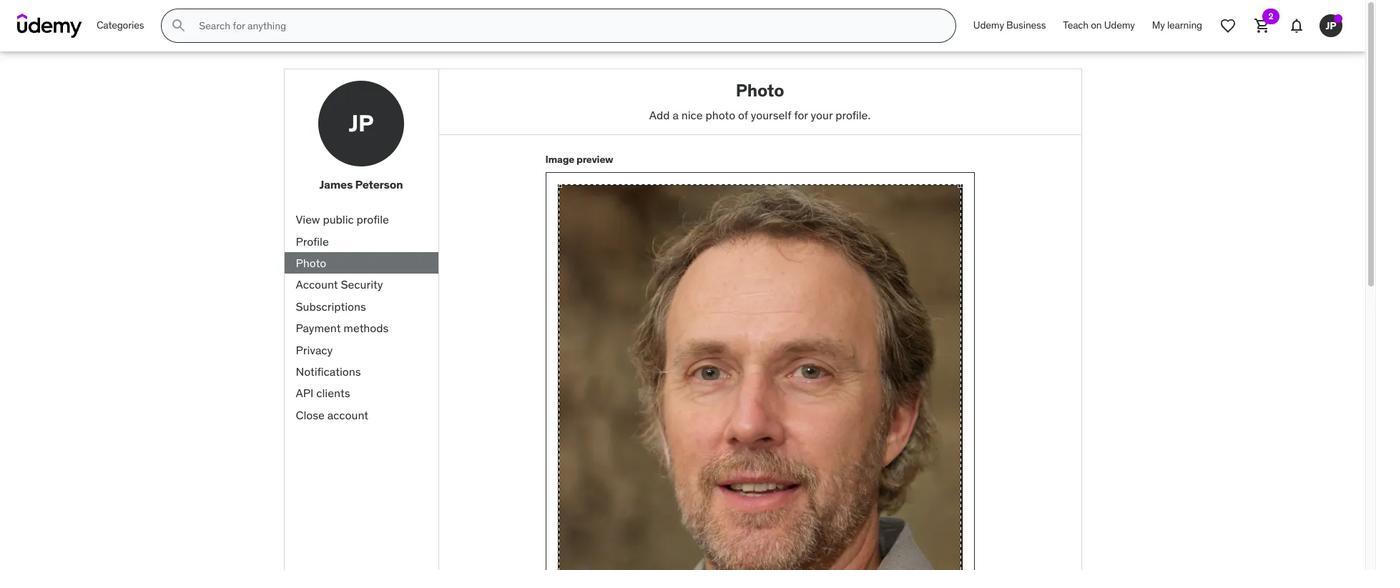 Task type: describe. For each thing, give the bounding box(es) containing it.
my
[[1152, 19, 1165, 32]]

profile link
[[284, 231, 438, 252]]

teach on udemy
[[1063, 19, 1135, 32]]

photo
[[706, 108, 735, 122]]

close account
[[296, 408, 368, 422]]

view public profile link
[[284, 209, 438, 231]]

udemy image
[[17, 14, 82, 38]]

1 vertical spatial jp
[[349, 109, 374, 138]]

peterson
[[355, 177, 403, 192]]

notifications
[[296, 365, 361, 379]]

1 udemy from the left
[[973, 19, 1004, 32]]

payment methods
[[296, 321, 389, 336]]

clients
[[316, 386, 350, 401]]

api
[[296, 386, 314, 401]]

close account link
[[284, 405, 438, 426]]

yourself
[[751, 108, 791, 122]]

notifications link
[[284, 361, 438, 383]]

categories button
[[88, 9, 153, 43]]

wishlist image
[[1219, 17, 1237, 34]]

teach
[[1063, 19, 1089, 32]]

profile
[[357, 213, 389, 227]]

api clients
[[296, 386, 350, 401]]

profile
[[296, 234, 329, 249]]

image
[[545, 153, 574, 166]]

2
[[1268, 11, 1273, 21]]

account security
[[296, 278, 383, 292]]

nice
[[681, 108, 703, 122]]

learning
[[1167, 19, 1202, 32]]

api clients link
[[284, 383, 438, 405]]

james peterson
[[319, 177, 403, 192]]

close
[[296, 408, 325, 422]]

udemy business
[[973, 19, 1046, 32]]

payment
[[296, 321, 341, 336]]

profile.
[[835, 108, 871, 122]]

add
[[649, 108, 670, 122]]



Task type: locate. For each thing, give the bounding box(es) containing it.
udemy inside 'link'
[[1104, 19, 1135, 32]]

on
[[1091, 19, 1102, 32]]

image preview
[[545, 153, 613, 166]]

notifications image
[[1288, 17, 1305, 34]]

my learning
[[1152, 19, 1202, 32]]

view
[[296, 213, 320, 227]]

photo down the profile
[[296, 256, 326, 270]]

of
[[738, 108, 748, 122]]

jp inside jp link
[[1326, 19, 1336, 32]]

0 vertical spatial jp
[[1326, 19, 1336, 32]]

james
[[319, 177, 353, 192]]

2 udemy from the left
[[1104, 19, 1135, 32]]

photo up yourself
[[736, 79, 784, 102]]

shopping cart with 2 items image
[[1254, 17, 1271, 34]]

payment methods link
[[284, 318, 438, 339]]

photo for photo add a nice photo of yourself for your profile.
[[736, 79, 784, 102]]

account
[[296, 278, 338, 292]]

business
[[1006, 19, 1046, 32]]

teach on udemy link
[[1054, 9, 1143, 43]]

1 vertical spatial photo
[[296, 256, 326, 270]]

for
[[794, 108, 808, 122]]

my learning link
[[1143, 9, 1211, 43]]

methods
[[344, 321, 389, 336]]

public
[[323, 213, 354, 227]]

account
[[327, 408, 368, 422]]

subscriptions
[[296, 299, 366, 314]]

photo link
[[284, 252, 438, 274]]

submit search image
[[170, 17, 188, 34]]

photo add a nice photo of yourself for your profile.
[[649, 79, 871, 122]]

preview
[[576, 153, 613, 166]]

photo for photo
[[296, 256, 326, 270]]

jp link
[[1314, 9, 1348, 43]]

0 horizontal spatial photo
[[296, 256, 326, 270]]

udemy right on at the right top of the page
[[1104, 19, 1135, 32]]

udemy
[[973, 19, 1004, 32], [1104, 19, 1135, 32]]

1 horizontal spatial jp
[[1326, 19, 1336, 32]]

1 horizontal spatial photo
[[736, 79, 784, 102]]

a
[[673, 108, 679, 122]]

your
[[811, 108, 833, 122]]

jp
[[1326, 19, 1336, 32], [349, 109, 374, 138]]

0 vertical spatial photo
[[736, 79, 784, 102]]

jp up james peterson
[[349, 109, 374, 138]]

0 horizontal spatial jp
[[349, 109, 374, 138]]

photo inside photo add a nice photo of yourself for your profile.
[[736, 79, 784, 102]]

categories
[[97, 19, 144, 32]]

udemy left business
[[973, 19, 1004, 32]]

Search for anything text field
[[196, 14, 938, 38]]

privacy
[[296, 343, 333, 357]]

view public profile
[[296, 213, 389, 227]]

udemy business link
[[965, 9, 1054, 43]]

0 horizontal spatial udemy
[[973, 19, 1004, 32]]

account security link
[[284, 274, 438, 296]]

privacy link
[[284, 339, 438, 361]]

jp right the notifications image
[[1326, 19, 1336, 32]]

subscriptions link
[[284, 296, 438, 318]]

you have alerts image
[[1334, 14, 1342, 23]]

photo
[[736, 79, 784, 102], [296, 256, 326, 270]]

2 link
[[1245, 9, 1280, 43]]

security
[[341, 278, 383, 292]]

1 horizontal spatial udemy
[[1104, 19, 1135, 32]]



Task type: vqa. For each thing, say whether or not it's contained in the screenshot.
"1Min"
no



